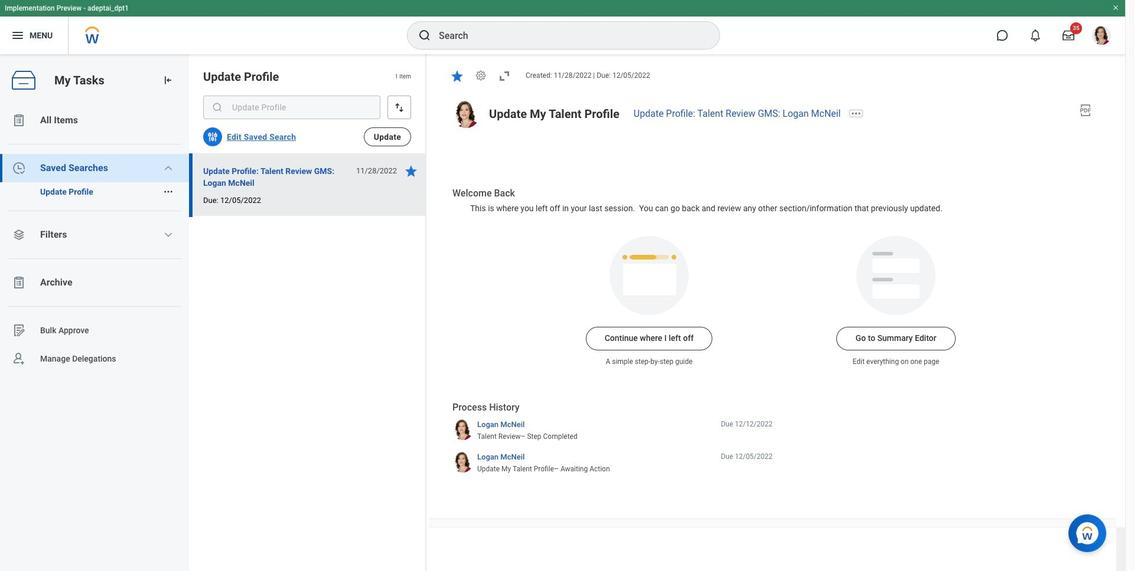 Task type: vqa. For each thing, say whether or not it's contained in the screenshot.
bottom "clipboard" IMAGE
yes



Task type: locate. For each thing, give the bounding box(es) containing it.
1 vertical spatial clipboard image
[[12, 276, 26, 290]]

1 chevron down image from the top
[[164, 164, 173, 173]]

view printable version (pdf) image
[[1079, 103, 1093, 117]]

0 vertical spatial clipboard image
[[12, 113, 26, 128]]

star image
[[450, 69, 464, 83]]

chevron down image down related actions image
[[164, 230, 173, 240]]

0 vertical spatial chevron down image
[[164, 164, 173, 173]]

sort image
[[393, 102, 405, 113]]

clipboard image up clock check icon
[[12, 113, 26, 128]]

chevron down image
[[164, 164, 173, 173], [164, 230, 173, 240]]

Search Workday  search field
[[439, 22, 695, 48]]

justify image
[[11, 28, 25, 43]]

None text field
[[203, 96, 380, 119]]

search image
[[418, 28, 432, 43]]

1 vertical spatial chevron down image
[[164, 230, 173, 240]]

related actions image
[[163, 187, 174, 197]]

item list element
[[189, 54, 426, 572]]

2 chevron down image from the top
[[164, 230, 173, 240]]

profile logan mcneil image
[[1092, 26, 1111, 47]]

2 clipboard image from the top
[[12, 276, 26, 290]]

inbox large image
[[1063, 30, 1074, 41]]

chevron down image for the perspective icon
[[164, 230, 173, 240]]

list
[[0, 106, 189, 373]]

banner
[[0, 0, 1125, 54]]

clipboard image
[[12, 113, 26, 128], [12, 276, 26, 290]]

transformation import image
[[162, 74, 174, 86]]

chevron down image up related actions image
[[164, 164, 173, 173]]

clipboard image up rename icon
[[12, 276, 26, 290]]



Task type: describe. For each thing, give the bounding box(es) containing it.
notifications large image
[[1030, 30, 1041, 41]]

perspective image
[[12, 228, 26, 242]]

configure image
[[207, 131, 219, 143]]

fullscreen image
[[497, 69, 512, 83]]

chevron down image for clock check icon
[[164, 164, 173, 173]]

clock check image
[[12, 161, 26, 175]]

rename image
[[12, 324, 26, 338]]

employee's photo (logan mcneil) image
[[452, 101, 480, 128]]

gear image
[[475, 70, 487, 82]]

search image
[[211, 102, 223, 113]]

process history region
[[452, 401, 773, 478]]

star image
[[404, 164, 418, 178]]

1 clipboard image from the top
[[12, 113, 26, 128]]

close environment banner image
[[1112, 4, 1119, 11]]

user plus image
[[12, 352, 26, 366]]

none text field inside item list element
[[203, 96, 380, 119]]



